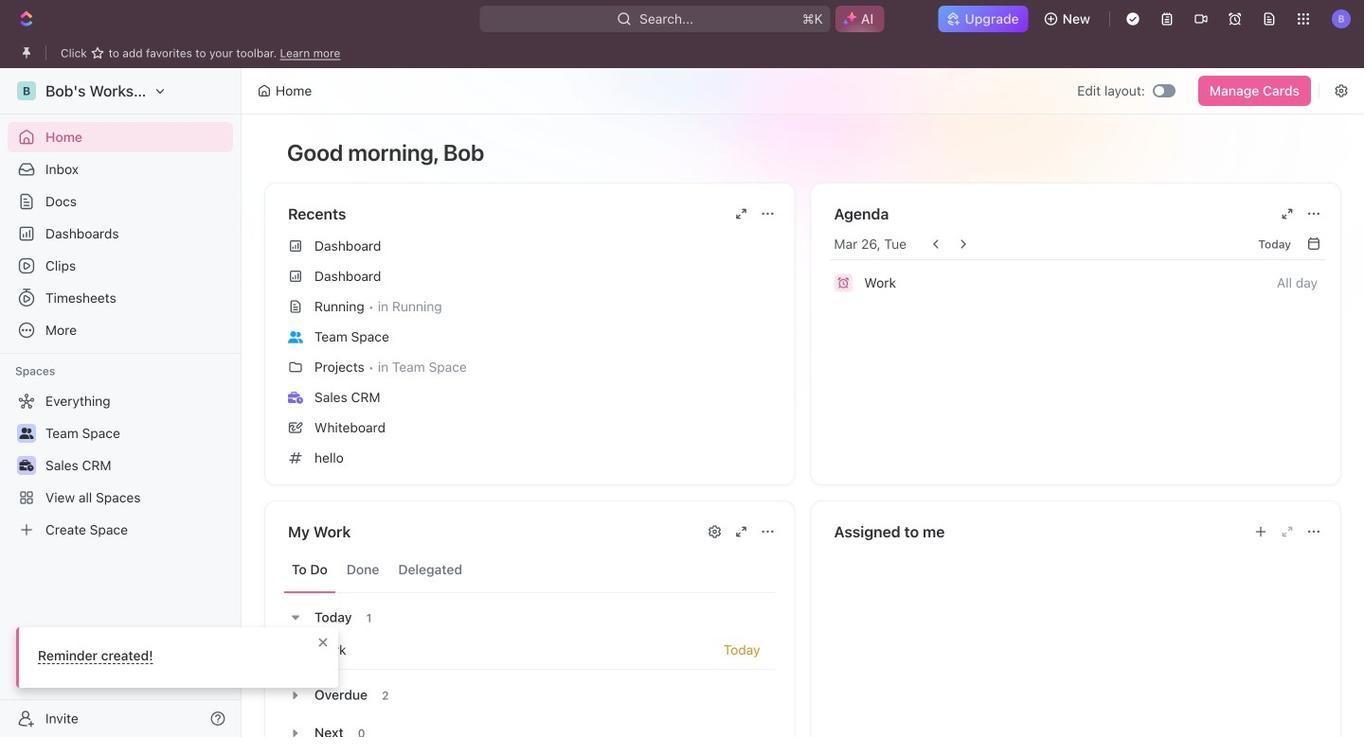 Task type: vqa. For each thing, say whether or not it's contained in the screenshot.
Sidebar navigation
yes



Task type: describe. For each thing, give the bounding box(es) containing it.
0 vertical spatial user group image
[[288, 331, 303, 343]]

business time image
[[288, 392, 303, 404]]



Task type: locate. For each thing, give the bounding box(es) containing it.
1 vertical spatial user group image
[[19, 428, 34, 440]]

user group image up business time image
[[288, 331, 303, 343]]

sidebar navigation
[[0, 68, 245, 738]]

0 horizontal spatial user group image
[[19, 428, 34, 440]]

business time image
[[19, 460, 34, 472]]

user group image inside sidebar navigation
[[19, 428, 34, 440]]

user group image up business time icon
[[19, 428, 34, 440]]

1 horizontal spatial user group image
[[288, 331, 303, 343]]

tab list
[[284, 548, 775, 594]]

tree
[[8, 387, 233, 546]]

bob's workspace, , element
[[17, 81, 36, 100]]

user group image
[[288, 331, 303, 343], [19, 428, 34, 440]]

tree inside sidebar navigation
[[8, 387, 233, 546]]



